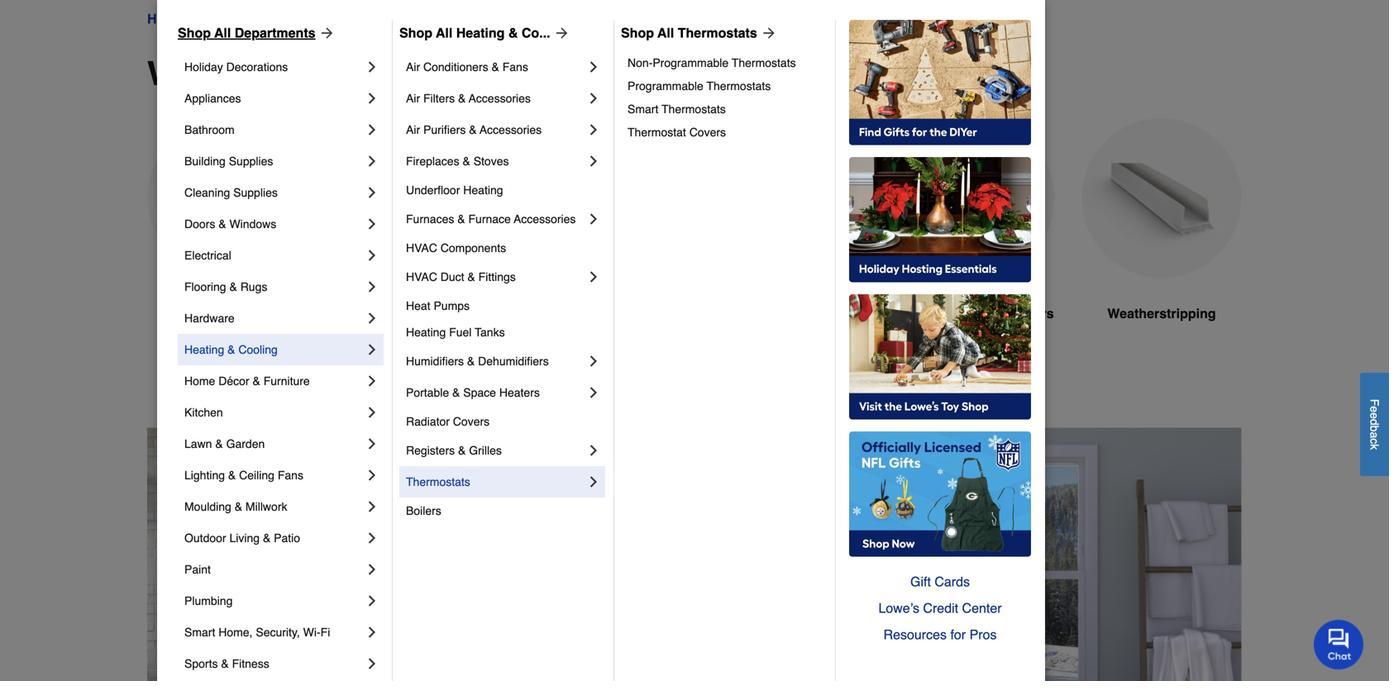 Task type: describe. For each thing, give the bounding box(es) containing it.
a barn door with a brown frame, three frosted glass panels, black hardware and a black track. image
[[708, 118, 868, 278]]

heating & cooling link
[[184, 334, 364, 366]]

rugs
[[240, 280, 267, 294]]

fitness
[[232, 657, 269, 671]]

exterior
[[181, 306, 231, 321]]

chevron right image for flooring & rugs
[[364, 279, 380, 295]]

fans for air conditioners & fans
[[503, 60, 528, 74]]

1 e from the top
[[1368, 406, 1381, 413]]

& inside "link"
[[229, 280, 237, 294]]

holiday hosting essentials. image
[[849, 157, 1031, 283]]

plumbing link
[[184, 585, 364, 617]]

humidifiers
[[406, 355, 464, 368]]

thermostat covers
[[628, 126, 726, 139]]

all for departments
[[214, 25, 231, 41]]

sports
[[184, 657, 218, 671]]

a piece of white weatherstripping. image
[[1082, 118, 1242, 278]]

cooling
[[238, 343, 278, 356]]

supplies for building supplies
[[229, 155, 273, 168]]

outdoor living & patio link
[[184, 523, 364, 554]]

covers for radiator covers
[[453, 415, 490, 428]]

& right purifiers
[[469, 123, 477, 136]]

portable & space heaters
[[406, 386, 540, 399]]

interior doors link
[[334, 118, 495, 363]]

a blue six-lite, two-panel, shaker-style exterior door. image
[[147, 118, 308, 278]]

pumps
[[434, 299, 470, 313]]

heating fuel tanks link
[[406, 319, 602, 346]]

k
[[1368, 444, 1381, 450]]

bathroom
[[184, 123, 235, 136]]

resources for pros
[[884, 627, 997, 643]]

registers & grilles
[[406, 444, 502, 457]]

windows inside 'link'
[[572, 306, 630, 321]]

& down cleaning supplies
[[219, 217, 226, 231]]

& left ceiling
[[228, 469, 236, 482]]

chevron right image for appliances
[[364, 90, 380, 107]]

& left patio
[[263, 532, 271, 545]]

holiday decorations link
[[184, 51, 364, 83]]

openers
[[1000, 306, 1054, 321]]

non-programmable thermostats link
[[628, 51, 824, 74]]

chevron right image for sports & fitness
[[364, 656, 380, 672]]

underfloor
[[406, 184, 460, 197]]

stoves
[[474, 155, 509, 168]]

departments
[[235, 25, 316, 41]]

visit the lowe's toy shop. image
[[849, 294, 1031, 420]]

garden
[[226, 437, 265, 451]]

all for thermostats
[[658, 25, 674, 41]]

& down fuel
[[467, 355, 475, 368]]

décor
[[219, 375, 249, 388]]

heating down 'hardware'
[[184, 343, 224, 356]]

appliances link
[[184, 83, 364, 114]]

heat pumps
[[406, 299, 470, 313]]

home for home décor & furniture
[[184, 375, 215, 388]]

smart thermostats
[[628, 103, 726, 116]]

heating fuel tanks
[[406, 326, 505, 339]]

outdoor living & patio
[[184, 532, 300, 545]]

a blue chamberlain garage door opener with two white light panels. image
[[895, 118, 1055, 278]]

exterior doors link
[[147, 118, 308, 363]]

arrow right image for shop all heating & co...
[[550, 25, 570, 41]]

& right filters
[[458, 92, 466, 105]]

chevron right image for kitchen
[[364, 404, 380, 421]]

chevron right image for fireplaces & stoves
[[585, 153, 602, 170]]

chevron right image for building supplies
[[364, 153, 380, 170]]

air filters & accessories
[[406, 92, 531, 105]]

heating up air conditioners & fans
[[456, 25, 505, 41]]

radiator
[[406, 415, 450, 428]]

thermostats inside smart thermostats link
[[662, 103, 726, 116]]

thermostats inside programmable thermostats link
[[707, 79, 771, 93]]

& left millwork
[[235, 500, 242, 514]]

heating up furnace
[[463, 184, 503, 197]]

a white three-panel, craftsman-style, prehung interior door with doorframe and hinges. image
[[334, 118, 495, 278]]

air for air filters & accessories
[[406, 92, 420, 105]]

& left "space"
[[452, 386, 460, 399]]

filters
[[423, 92, 455, 105]]

find gifts for the diyer. image
[[849, 20, 1031, 146]]

building supplies link
[[184, 146, 364, 177]]

chevron right image for outdoor living & patio
[[364, 530, 380, 547]]

doors inside 'link'
[[420, 306, 458, 321]]

registers & grilles link
[[406, 435, 585, 466]]

thermostats inside non-programmable thermostats 'link'
[[732, 56, 796, 69]]

portable & space heaters link
[[406, 377, 585, 409]]

chevron right image for moulding & millwork
[[364, 499, 380, 515]]

gift
[[910, 574, 931, 590]]

2 e from the top
[[1368, 413, 1381, 419]]

fittings
[[479, 270, 516, 284]]

& left grilles
[[458, 444, 466, 457]]

thermostats inside thermostats link
[[406, 476, 470, 489]]

0 vertical spatial windows & doors
[[198, 11, 304, 26]]

d
[[1368, 419, 1381, 425]]

cleaning supplies
[[184, 186, 278, 199]]

home décor & furniture link
[[184, 366, 364, 397]]

paint
[[184, 563, 211, 576]]

chevron right image for hardware
[[364, 310, 380, 327]]

hardware
[[184, 312, 235, 325]]

chat invite button image
[[1314, 619, 1364, 670]]

chevron right image for cleaning supplies
[[364, 184, 380, 201]]

center
[[962, 601, 1002, 616]]

chevron right image for humidifiers & dehumidifiers
[[585, 353, 602, 370]]

home décor & furniture
[[184, 375, 310, 388]]

hvac components link
[[406, 235, 602, 261]]

cleaning supplies link
[[184, 177, 364, 208]]

hvac duct & fittings link
[[406, 261, 585, 293]]

sports & fitness
[[184, 657, 269, 671]]

f e e d b a c k button
[[1360, 373, 1389, 476]]

paint link
[[184, 554, 364, 585]]

gift cards link
[[849, 569, 1031, 595]]

chevron right image for air filters & accessories
[[585, 90, 602, 107]]

boilers link
[[406, 498, 602, 524]]

hvac components
[[406, 241, 506, 255]]

thermostat
[[628, 126, 686, 139]]

home for home
[[147, 11, 184, 26]]

cleaning
[[184, 186, 230, 199]]

& left cooling
[[228, 343, 235, 356]]

electrical link
[[184, 240, 364, 271]]

shop all heating & co...
[[399, 25, 550, 41]]

windows link
[[521, 118, 681, 363]]

& left furnace
[[458, 213, 465, 226]]

& left co...
[[508, 25, 518, 41]]

& right sports
[[221, 657, 229, 671]]

fireplaces
[[406, 155, 459, 168]]

lowe's
[[879, 601, 920, 616]]

chevron right image for thermostats
[[585, 474, 602, 490]]

holiday decorations
[[184, 60, 288, 74]]

chevron right image for smart home, security, wi-fi
[[364, 624, 380, 641]]

smart thermostats link
[[628, 98, 824, 121]]

chevron right image for furnaces & furnace accessories
[[585, 211, 602, 227]]

heating & cooling
[[184, 343, 278, 356]]

lowe's credit center link
[[849, 595, 1031, 622]]

chevron right image for lighting & ceiling fans
[[364, 467, 380, 484]]

hardware link
[[184, 303, 364, 334]]

1 vertical spatial windows & doors
[[147, 55, 430, 93]]

programmable thermostats
[[628, 79, 771, 93]]

a black double-hung window with six panes. image
[[521, 118, 681, 278]]

moulding & millwork link
[[184, 491, 364, 523]]



Task type: vqa. For each thing, say whether or not it's contained in the screenshot.
chevron right image corresponding to Lighting & Ceiling Fans
yes



Task type: locate. For each thing, give the bounding box(es) containing it.
programmable thermostats link
[[628, 74, 824, 98]]

0 horizontal spatial fans
[[278, 469, 303, 482]]

accessories for air purifiers & accessories
[[480, 123, 542, 136]]

accessories for air filters & accessories
[[469, 92, 531, 105]]

accessories
[[469, 92, 531, 105], [480, 123, 542, 136], [514, 213, 576, 226]]

shop for shop all heating & co...
[[399, 25, 432, 41]]

furnace
[[468, 213, 511, 226]]

shop for shop all thermostats
[[621, 25, 654, 41]]

weatherstripping link
[[1082, 118, 1242, 363]]

all for heating
[[436, 25, 453, 41]]

1 horizontal spatial arrow right image
[[550, 25, 570, 41]]

humidifiers & dehumidifiers
[[406, 355, 549, 368]]

programmable up the smart thermostats
[[628, 79, 704, 93]]

humidifiers & dehumidifiers link
[[406, 346, 585, 377]]

programmable inside 'link'
[[653, 56, 729, 69]]

e up d at the right bottom
[[1368, 406, 1381, 413]]

air for air conditioners & fans
[[406, 60, 420, 74]]

windows
[[198, 11, 252, 26], [147, 55, 292, 93], [229, 217, 276, 231], [572, 306, 630, 321]]

resources for pros link
[[849, 622, 1031, 648]]

2 vertical spatial accessories
[[514, 213, 576, 226]]

hvac duct & fittings
[[406, 270, 516, 284]]

air for air purifiers & accessories
[[406, 123, 420, 136]]

kitchen link
[[184, 397, 364, 428]]

supplies down building supplies link
[[233, 186, 278, 199]]

covers down smart thermostats link
[[689, 126, 726, 139]]

accessories for furnaces & furnace accessories
[[514, 213, 576, 226]]

smart home, security, wi-fi link
[[184, 617, 364, 648]]

boilers
[[406, 504, 441, 518]]

2 hvac from the top
[[406, 270, 437, 284]]

bathroom link
[[184, 114, 364, 146]]

garage doors & openers link
[[895, 118, 1055, 363]]

covers inside thermostat covers link
[[689, 126, 726, 139]]

home inside home décor & furniture link
[[184, 375, 215, 388]]

e
[[1368, 406, 1381, 413], [1368, 413, 1381, 419]]

chevron right image for registers & grilles
[[585, 442, 602, 459]]

0 vertical spatial smart
[[628, 103, 659, 116]]

1 shop from the left
[[178, 25, 211, 41]]

0 vertical spatial programmable
[[653, 56, 729, 69]]

chevron right image for hvac duct & fittings
[[585, 269, 602, 285]]

e up b
[[1368, 413, 1381, 419]]

hvac down furnaces
[[406, 241, 437, 255]]

lowe's credit center
[[879, 601, 1002, 616]]

heating down interior doors
[[406, 326, 446, 339]]

& right duct at the top of page
[[468, 270, 475, 284]]

thermostats link
[[406, 466, 585, 498]]

arrow right image for shop all thermostats
[[757, 25, 777, 41]]

non-programmable thermostats
[[628, 56, 796, 69]]

chevron right image
[[585, 59, 602, 75], [364, 90, 380, 107], [585, 90, 602, 107], [364, 153, 380, 170], [364, 184, 380, 201], [364, 216, 380, 232], [585, 269, 602, 285], [364, 310, 380, 327], [585, 353, 602, 370], [585, 385, 602, 401], [585, 442, 602, 459], [364, 467, 380, 484], [585, 474, 602, 490], [364, 530, 380, 547], [364, 562, 380, 578], [364, 624, 380, 641]]

chevron right image for air conditioners & fans
[[585, 59, 602, 75]]

1 vertical spatial covers
[[453, 415, 490, 428]]

programmable
[[653, 56, 729, 69], [628, 79, 704, 93]]

windows & doors
[[198, 11, 304, 26], [147, 55, 430, 93]]

components
[[441, 241, 506, 255]]

heating
[[456, 25, 505, 41], [463, 184, 503, 197], [406, 326, 446, 339], [184, 343, 224, 356]]

appliances
[[184, 92, 241, 105]]

dehumidifiers
[[478, 355, 549, 368]]

0 horizontal spatial shop
[[178, 25, 211, 41]]

chevron right image for portable & space heaters
[[585, 385, 602, 401]]

air conditioners & fans
[[406, 60, 528, 74]]

moulding & millwork
[[184, 500, 287, 514]]

tanks
[[475, 326, 505, 339]]

chevron right image for heating & cooling
[[364, 342, 380, 358]]

supplies inside building supplies link
[[229, 155, 273, 168]]

thermostats down non-programmable thermostats 'link'
[[707, 79, 771, 93]]

arrow right image
[[316, 25, 335, 41], [550, 25, 570, 41], [757, 25, 777, 41]]

chevron right image for home décor & furniture
[[364, 373, 380, 389]]

arrow right image inside shop all departments link
[[316, 25, 335, 41]]

0 horizontal spatial all
[[214, 25, 231, 41]]

wi-
[[303, 626, 321, 639]]

radiator covers
[[406, 415, 490, 428]]

arrow right image up non-programmable thermostats 'link'
[[757, 25, 777, 41]]

plumbing
[[184, 595, 233, 608]]

fi
[[321, 626, 330, 639]]

registers
[[406, 444, 455, 457]]

0 vertical spatial home
[[147, 11, 184, 26]]

supplies inside 'cleaning supplies' link
[[233, 186, 278, 199]]

smart up thermostat
[[628, 103, 659, 116]]

hvac up heat
[[406, 270, 437, 284]]

& right décor
[[253, 375, 260, 388]]

1 horizontal spatial fans
[[503, 60, 528, 74]]

0 horizontal spatial smart
[[184, 626, 215, 639]]

1 vertical spatial smart
[[184, 626, 215, 639]]

credit
[[923, 601, 959, 616]]

f
[[1368, 399, 1381, 406]]

& right lawn
[[215, 437, 223, 451]]

purifiers
[[423, 123, 466, 136]]

supplies for cleaning supplies
[[233, 186, 278, 199]]

advertisement region
[[147, 428, 1242, 681]]

chevron right image for holiday decorations
[[364, 59, 380, 75]]

1 vertical spatial home
[[184, 375, 215, 388]]

1 air from the top
[[406, 60, 420, 74]]

& down departments
[[301, 55, 325, 93]]

covers inside radiator covers link
[[453, 415, 490, 428]]

shop for shop all departments
[[178, 25, 211, 41]]

air left conditioners at the top of the page
[[406, 60, 420, 74]]

all up holiday decorations
[[214, 25, 231, 41]]

1 vertical spatial fans
[[278, 469, 303, 482]]

furnaces
[[406, 213, 454, 226]]

flooring & rugs link
[[184, 271, 364, 303]]

weatherstripping
[[1108, 306, 1216, 321]]

1 horizontal spatial home
[[184, 375, 215, 388]]

chevron right image for air purifiers & accessories
[[585, 122, 602, 138]]

3 all from the left
[[658, 25, 674, 41]]

decorations
[[226, 60, 288, 74]]

covers down portable & space heaters
[[453, 415, 490, 428]]

all
[[214, 25, 231, 41], [436, 25, 453, 41], [658, 25, 674, 41]]

hvac for hvac components
[[406, 241, 437, 255]]

1 horizontal spatial covers
[[689, 126, 726, 139]]

3 air from the top
[[406, 123, 420, 136]]

officially licensed n f l gifts. shop now. image
[[849, 432, 1031, 557]]

smart for smart home, security, wi-fi
[[184, 626, 215, 639]]

accessories up the 'hvac components' link
[[514, 213, 576, 226]]

fireplaces & stoves link
[[406, 146, 585, 177]]

security,
[[256, 626, 300, 639]]

1 vertical spatial programmable
[[628, 79, 704, 93]]

2 air from the top
[[406, 92, 420, 105]]

co...
[[522, 25, 550, 41]]

1 horizontal spatial smart
[[628, 103, 659, 116]]

0 vertical spatial fans
[[503, 60, 528, 74]]

shop inside shop all heating & co... link
[[399, 25, 432, 41]]

thermostats up programmable thermostats link
[[732, 56, 796, 69]]

f e e d b a c k
[[1368, 399, 1381, 450]]

2 shop from the left
[[399, 25, 432, 41]]

2 arrow right image from the left
[[550, 25, 570, 41]]

& left "stoves" on the left top of page
[[463, 155, 470, 168]]

supplies up cleaning supplies
[[229, 155, 273, 168]]

radiator covers link
[[406, 409, 602, 435]]

holiday
[[184, 60, 223, 74]]

smart home, security, wi-fi
[[184, 626, 330, 639]]

shop up holiday
[[178, 25, 211, 41]]

2 horizontal spatial shop
[[621, 25, 654, 41]]

all up conditioners at the top of the page
[[436, 25, 453, 41]]

chevron right image for plumbing
[[364, 593, 380, 609]]

0 horizontal spatial covers
[[453, 415, 490, 428]]

& up air filters & accessories link at the left top
[[492, 60, 499, 74]]

portable
[[406, 386, 449, 399]]

0 vertical spatial supplies
[[229, 155, 273, 168]]

2 all from the left
[[436, 25, 453, 41]]

smart
[[628, 103, 659, 116], [184, 626, 215, 639]]

programmable up programmable thermostats
[[653, 56, 729, 69]]

1 vertical spatial supplies
[[233, 186, 278, 199]]

arrow right image for shop all departments
[[316, 25, 335, 41]]

& left rugs
[[229, 280, 237, 294]]

shop all departments
[[178, 25, 316, 41]]

chevron right image
[[364, 59, 380, 75], [364, 122, 380, 138], [585, 122, 602, 138], [585, 153, 602, 170], [585, 211, 602, 227], [364, 247, 380, 264], [364, 279, 380, 295], [364, 342, 380, 358], [364, 373, 380, 389], [364, 404, 380, 421], [364, 436, 380, 452], [364, 499, 380, 515], [364, 593, 380, 609], [364, 656, 380, 672]]

0 horizontal spatial home
[[147, 11, 184, 26]]

chevron right image for electrical
[[364, 247, 380, 264]]

fans up air filters & accessories link at the left top
[[503, 60, 528, 74]]

chevron right image for bathroom
[[364, 122, 380, 138]]

shop inside shop all departments link
[[178, 25, 211, 41]]

windows & doors link
[[198, 9, 304, 29]]

b
[[1368, 425, 1381, 432]]

1 horizontal spatial shop
[[399, 25, 432, 41]]

thermostats up non-programmable thermostats
[[678, 25, 757, 41]]

windows & doors down departments
[[147, 55, 430, 93]]

thermostat covers link
[[628, 121, 824, 144]]

fans right ceiling
[[278, 469, 303, 482]]

shop inside shop all thermostats 'link'
[[621, 25, 654, 41]]

3 shop from the left
[[621, 25, 654, 41]]

garage
[[896, 306, 942, 321]]

1 horizontal spatial all
[[436, 25, 453, 41]]

chevron right image for lawn & garden
[[364, 436, 380, 452]]

0 vertical spatial accessories
[[469, 92, 531, 105]]

fans for lighting & ceiling fans
[[278, 469, 303, 482]]

shop up conditioners at the top of the page
[[399, 25, 432, 41]]

chevron right image for doors & windows
[[364, 216, 380, 232]]

shop up the non-
[[621, 25, 654, 41]]

moulding
[[184, 500, 231, 514]]

fuel
[[449, 326, 472, 339]]

3 arrow right image from the left
[[757, 25, 777, 41]]

2 horizontal spatial all
[[658, 25, 674, 41]]

thermostats inside shop all thermostats 'link'
[[678, 25, 757, 41]]

doors & windows link
[[184, 208, 364, 240]]

arrow right image up air conditioners & fans link
[[550, 25, 570, 41]]

lawn & garden
[[184, 437, 265, 451]]

ceiling
[[239, 469, 275, 482]]

1 all from the left
[[214, 25, 231, 41]]

smart up sports
[[184, 626, 215, 639]]

all inside 'link'
[[658, 25, 674, 41]]

grilles
[[469, 444, 502, 457]]

air purifiers & accessories link
[[406, 114, 585, 146]]

accessories up 'air purifiers & accessories' link
[[469, 92, 531, 105]]

electrical
[[184, 249, 231, 262]]

patio
[[274, 532, 300, 545]]

thermostats down programmable thermostats
[[662, 103, 726, 116]]

air left filters
[[406, 92, 420, 105]]

1 vertical spatial accessories
[[480, 123, 542, 136]]

chevron right image for paint
[[364, 562, 380, 578]]

non-
[[628, 56, 653, 69]]

2 horizontal spatial arrow right image
[[757, 25, 777, 41]]

thermostats down registers
[[406, 476, 470, 489]]

heat
[[406, 299, 430, 313]]

home
[[147, 11, 184, 26], [184, 375, 215, 388]]

0 vertical spatial covers
[[689, 126, 726, 139]]

accessories down air filters & accessories link at the left top
[[480, 123, 542, 136]]

all up non-programmable thermostats
[[658, 25, 674, 41]]

interior doors
[[371, 306, 458, 321]]

0 vertical spatial air
[[406, 60, 420, 74]]

covers for thermostat covers
[[689, 126, 726, 139]]

hvac for hvac duct & fittings
[[406, 270, 437, 284]]

smart for smart thermostats
[[628, 103, 659, 116]]

0 horizontal spatial arrow right image
[[316, 25, 335, 41]]

air
[[406, 60, 420, 74], [406, 92, 420, 105], [406, 123, 420, 136]]

underfloor heating link
[[406, 177, 602, 203]]

lighting & ceiling fans
[[184, 469, 303, 482]]

building supplies
[[184, 155, 273, 168]]

arrow right image up holiday decorations link
[[316, 25, 335, 41]]

1 hvac from the top
[[406, 241, 437, 255]]

garage doors & openers
[[896, 306, 1054, 321]]

& left openers
[[987, 306, 997, 321]]

0 vertical spatial hvac
[[406, 241, 437, 255]]

arrow right image inside shop all heating & co... link
[[550, 25, 570, 41]]

a
[[1368, 432, 1381, 438]]

underfloor heating
[[406, 184, 503, 197]]

2 vertical spatial air
[[406, 123, 420, 136]]

1 arrow right image from the left
[[316, 25, 335, 41]]

&
[[256, 11, 265, 26], [508, 25, 518, 41], [301, 55, 325, 93], [492, 60, 499, 74], [458, 92, 466, 105], [469, 123, 477, 136], [463, 155, 470, 168], [458, 213, 465, 226], [219, 217, 226, 231], [468, 270, 475, 284], [229, 280, 237, 294], [987, 306, 997, 321], [228, 343, 235, 356], [467, 355, 475, 368], [253, 375, 260, 388], [452, 386, 460, 399], [215, 437, 223, 451], [458, 444, 466, 457], [228, 469, 236, 482], [235, 500, 242, 514], [263, 532, 271, 545], [221, 657, 229, 671]]

pros
[[970, 627, 997, 643]]

1 vertical spatial hvac
[[406, 270, 437, 284]]

arrow right image inside shop all thermostats 'link'
[[757, 25, 777, 41]]

& up the decorations
[[256, 11, 265, 26]]

air left purifiers
[[406, 123, 420, 136]]

windows & doors up the decorations
[[198, 11, 304, 26]]

lawn & garden link
[[184, 428, 364, 460]]

1 vertical spatial air
[[406, 92, 420, 105]]

home,
[[219, 626, 253, 639]]



